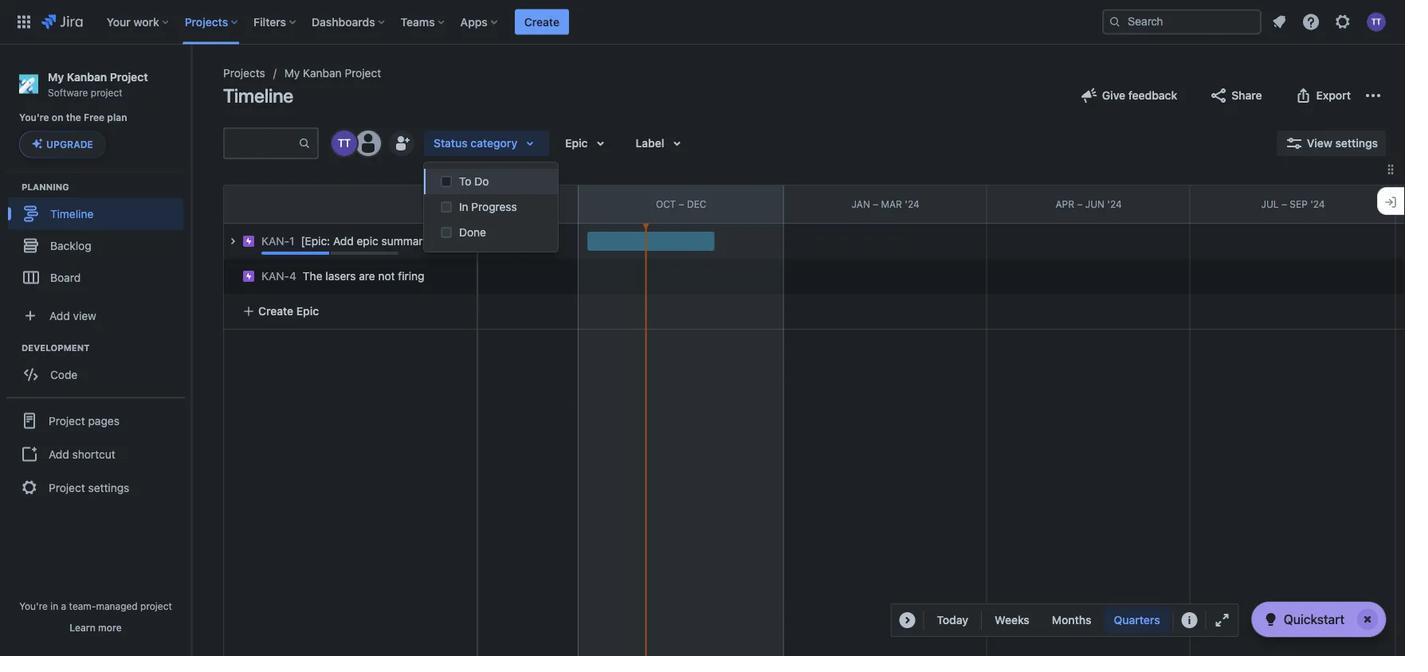 Task type: locate. For each thing, give the bounding box(es) containing it.
status
[[434, 137, 468, 150]]

'24 right jun
[[1107, 199, 1122, 210]]

– down view settings "icon"
[[1281, 199, 1287, 210]]

'24 for apr – jun '24
[[1107, 199, 1122, 210]]

2 – from the left
[[679, 199, 684, 210]]

to
[[459, 175, 471, 188]]

my kanban project
[[284, 67, 381, 80]]

row group
[[223, 185, 477, 224], [215, 224, 477, 329]]

1 horizontal spatial '24
[[1107, 199, 1122, 210]]

0 horizontal spatial settings
[[88, 481, 129, 494]]

settings down add shortcut button
[[88, 481, 129, 494]]

1 horizontal spatial jul
[[1261, 199, 1279, 210]]

0 horizontal spatial '24
[[905, 199, 919, 210]]

projects button
[[180, 9, 244, 35]]

– for jul – sep '24
[[1281, 199, 1287, 210]]

1 vertical spatial epic
[[296, 305, 319, 318]]

0 vertical spatial you're
[[19, 112, 49, 123]]

0 horizontal spatial epic
[[296, 305, 319, 318]]

cell
[[223, 224, 477, 259]]

epic
[[565, 137, 588, 150], [296, 305, 319, 318]]

1 '24 from the left
[[905, 199, 919, 210]]

sep
[[481, 199, 499, 210], [1290, 199, 1308, 210]]

kanban
[[303, 67, 342, 80], [67, 70, 107, 83]]

0 horizontal spatial project
[[91, 87, 122, 98]]

1 vertical spatial add
[[49, 309, 70, 322]]

0 vertical spatial add
[[333, 235, 354, 248]]

1 horizontal spatial my
[[284, 67, 300, 80]]

are
[[359, 270, 375, 283]]

1 horizontal spatial create
[[524, 15, 559, 28]]

create inside button
[[258, 305, 293, 318]]

export button
[[1284, 83, 1360, 108]]

projects up sidebar navigation image
[[185, 15, 228, 28]]

2 vertical spatial add
[[49, 448, 69, 461]]

create down kan-4 link
[[258, 305, 293, 318]]

– right in
[[473, 199, 478, 210]]

share
[[1231, 89, 1262, 102]]

sep down view settings "icon"
[[1290, 199, 1308, 210]]

1 vertical spatial you're
[[19, 601, 48, 612]]

–
[[473, 199, 478, 210], [679, 199, 684, 210], [873, 199, 878, 210], [1077, 199, 1083, 210], [1281, 199, 1287, 210]]

label
[[636, 137, 664, 150]]

0 horizontal spatial timeline
[[50, 207, 94, 220]]

– left dec
[[679, 199, 684, 210]]

5 – from the left
[[1281, 199, 1287, 210]]

group containing project pages
[[6, 397, 185, 510]]

– for apr – jun '24
[[1077, 199, 1083, 210]]

2 horizontal spatial '24
[[1310, 199, 1325, 210]]

give feedback button
[[1070, 83, 1187, 108]]

jira image
[[41, 12, 83, 31], [41, 12, 83, 31]]

kanban down the dashboards
[[303, 67, 342, 80]]

notifications image
[[1270, 12, 1289, 31]]

my right the projects link
[[284, 67, 300, 80]]

create inside button
[[524, 15, 559, 28]]

0 vertical spatial epic
[[565, 137, 588, 150]]

timeline link
[[8, 198, 183, 230]]

0 horizontal spatial my
[[48, 70, 64, 83]]

'24 down view
[[1310, 199, 1325, 210]]

legend image
[[1180, 611, 1199, 630]]

kanban for my kanban project software project
[[67, 70, 107, 83]]

0 vertical spatial project
[[91, 87, 122, 98]]

1 horizontal spatial kanban
[[303, 67, 342, 80]]

1 vertical spatial timeline
[[50, 207, 94, 220]]

search image
[[1109, 16, 1121, 28]]

Search field
[[1102, 9, 1262, 35]]

– for jan – mar '24
[[873, 199, 878, 210]]

0 vertical spatial settings
[[1335, 137, 1378, 150]]

add inside add view "dropdown button"
[[49, 309, 70, 322]]

your profile and settings image
[[1367, 12, 1386, 31]]

1 horizontal spatial epic
[[565, 137, 588, 150]]

projects right sidebar navigation image
[[223, 67, 265, 80]]

pages
[[88, 414, 119, 428]]

2 '24 from the left
[[1107, 199, 1122, 210]]

jul for jul – sep
[[452, 199, 470, 210]]

oct
[[656, 199, 676, 210]]

project up 'plan'
[[91, 87, 122, 98]]

my up software
[[48, 70, 64, 83]]

row up kan-1 [epic: add epic summary]
[[224, 186, 477, 224]]

epic left label
[[565, 137, 588, 150]]

project
[[91, 87, 122, 98], [140, 601, 172, 612]]

1 column header from the left
[[170, 186, 373, 223]]

jul
[[452, 199, 470, 210], [1261, 199, 1279, 210]]

add view button
[[10, 300, 182, 332]]

1 vertical spatial projects
[[223, 67, 265, 80]]

plan
[[107, 112, 127, 123]]

add left epic
[[333, 235, 354, 248]]

epic inside button
[[296, 305, 319, 318]]

your work
[[107, 15, 159, 28]]

kan- right epic icon
[[261, 270, 289, 283]]

mar
[[881, 199, 902, 210]]

epic down the
[[296, 305, 319, 318]]

months
[[1052, 614, 1091, 627]]

2 kan- from the top
[[261, 270, 289, 283]]

add for add view
[[49, 309, 70, 322]]

jul – sep
[[452, 199, 499, 210]]

you're
[[19, 112, 49, 123], [19, 601, 48, 612]]

jan
[[852, 199, 870, 210]]

project right managed
[[140, 601, 172, 612]]

you're for you're in a team-managed project
[[19, 601, 48, 612]]

timeline inside planning group
[[50, 207, 94, 220]]

give feedback
[[1102, 89, 1177, 102]]

'24
[[905, 199, 919, 210], [1107, 199, 1122, 210], [1310, 199, 1325, 210]]

my for my kanban project
[[284, 67, 300, 80]]

3 '24 from the left
[[1310, 199, 1325, 210]]

'24 right mar
[[905, 199, 919, 210]]

timeline down the projects link
[[223, 84, 293, 107]]

planning
[[22, 182, 69, 192]]

project down 'add shortcut'
[[49, 481, 85, 494]]

1 horizontal spatial column header
[[1396, 186, 1405, 223]]

2 jul from the left
[[1261, 199, 1279, 210]]

settings for project settings
[[88, 481, 129, 494]]

1 – from the left
[[473, 199, 478, 210]]

– right jan
[[873, 199, 878, 210]]

add
[[333, 235, 354, 248], [49, 309, 70, 322], [49, 448, 69, 461]]

today button
[[927, 608, 978, 634]]

2 sep from the left
[[1290, 199, 1308, 210]]

on
[[52, 112, 63, 123]]

add inside add shortcut button
[[49, 448, 69, 461]]

create button
[[515, 9, 569, 35]]

0 horizontal spatial create
[[258, 305, 293, 318]]

0 horizontal spatial column header
[[170, 186, 373, 223]]

the
[[303, 270, 322, 283]]

projects inside projects 'dropdown button'
[[185, 15, 228, 28]]

your work button
[[102, 9, 175, 35]]

development
[[22, 343, 90, 353]]

dismiss quickstart image
[[1355, 607, 1380, 633]]

settings image
[[1333, 12, 1352, 31]]

0 vertical spatial projects
[[185, 15, 228, 28]]

progress
[[471, 200, 517, 214]]

kan- for 4
[[261, 270, 289, 283]]

row group containing kan-1
[[215, 224, 477, 329]]

sidebar navigation image
[[174, 64, 209, 96]]

you're left the in
[[19, 601, 48, 612]]

0 horizontal spatial kanban
[[67, 70, 107, 83]]

1 vertical spatial row
[[215, 255, 477, 294]]

4 – from the left
[[1077, 199, 1083, 210]]

more
[[98, 622, 122, 634]]

development group
[[8, 341, 190, 396]]

row
[[224, 186, 477, 224], [215, 255, 477, 294]]

1 horizontal spatial sep
[[1290, 199, 1308, 210]]

timeline
[[223, 84, 293, 107], [50, 207, 94, 220]]

quarters
[[1114, 614, 1160, 627]]

1 vertical spatial create
[[258, 305, 293, 318]]

create right apps dropdown button
[[524, 15, 559, 28]]

kan-1 [epic: add epic summary]
[[261, 235, 433, 248]]

project settings
[[49, 481, 129, 494]]

add view
[[49, 309, 96, 322]]

kan-1 link
[[261, 234, 294, 249]]

add left shortcut
[[49, 448, 69, 461]]

timeline up backlog
[[50, 207, 94, 220]]

kanban up software
[[67, 70, 107, 83]]

settings inside dropdown button
[[1335, 137, 1378, 150]]

to do
[[459, 175, 489, 188]]

view settings button
[[1277, 131, 1386, 156]]

column header
[[170, 186, 373, 223], [1396, 186, 1405, 223]]

project
[[345, 67, 381, 80], [110, 70, 148, 83], [49, 414, 85, 428], [49, 481, 85, 494]]

project down dashboards popup button
[[345, 67, 381, 80]]

quickstart button
[[1252, 602, 1386, 638]]

learn more button
[[70, 622, 122, 634]]

3 – from the left
[[873, 199, 878, 210]]

1 vertical spatial settings
[[88, 481, 129, 494]]

apps button
[[456, 9, 504, 35]]

row down kan-1 [epic: add epic summary]
[[215, 255, 477, 294]]

kanban inside my kanban project software project
[[67, 70, 107, 83]]

4
[[289, 270, 296, 283]]

epic
[[357, 235, 378, 248]]

settings inside "link"
[[88, 481, 129, 494]]

0 horizontal spatial sep
[[481, 199, 499, 210]]

upgrade
[[46, 139, 93, 150]]

1 vertical spatial kan-
[[261, 270, 289, 283]]

1 vertical spatial project
[[140, 601, 172, 612]]

0 vertical spatial kan-
[[261, 235, 289, 248]]

– right apr
[[1077, 199, 1083, 210]]

1 sep from the left
[[481, 199, 499, 210]]

you're for you're on the free plan
[[19, 112, 49, 123]]

check image
[[1261, 610, 1280, 630]]

settings right view
[[1335, 137, 1378, 150]]

Search timeline text field
[[225, 129, 298, 158]]

sep down do
[[481, 199, 499, 210]]

development image
[[2, 338, 22, 357]]

0 vertical spatial create
[[524, 15, 559, 28]]

months button
[[1042, 608, 1101, 634]]

unassigned image
[[355, 131, 381, 156]]

banner
[[0, 0, 1405, 45]]

1 horizontal spatial settings
[[1335, 137, 1378, 150]]

kan-4 the lasers are not firing
[[261, 270, 424, 283]]

project settings link
[[6, 470, 185, 506]]

add shortcut
[[49, 448, 115, 461]]

oct – dec
[[656, 199, 706, 210]]

cell containing kan-1
[[223, 224, 477, 259]]

add inside timeline grid
[[333, 235, 354, 248]]

not
[[378, 270, 395, 283]]

project up 'plan'
[[110, 70, 148, 83]]

upgrade button
[[20, 132, 105, 157]]

in
[[459, 200, 468, 214]]

1 jul from the left
[[452, 199, 470, 210]]

enter full screen image
[[1213, 611, 1232, 630]]

a
[[61, 601, 66, 612]]

my inside my kanban project software project
[[48, 70, 64, 83]]

0 horizontal spatial jul
[[452, 199, 470, 210]]

kan- right epic image
[[261, 235, 289, 248]]

1 kan- from the top
[[261, 235, 289, 248]]

code
[[50, 368, 78, 381]]

group
[[6, 397, 185, 510]]

1 you're from the top
[[19, 112, 49, 123]]

you're left on
[[19, 112, 49, 123]]

2 you're from the top
[[19, 601, 48, 612]]

0 vertical spatial timeline
[[223, 84, 293, 107]]

weeks
[[995, 614, 1030, 627]]

add left view
[[49, 309, 70, 322]]



Task type: vqa. For each thing, say whether or not it's contained in the screenshot.
JUL to the left
yes



Task type: describe. For each thing, give the bounding box(es) containing it.
1 horizontal spatial project
[[140, 601, 172, 612]]

create for create
[[524, 15, 559, 28]]

learn
[[70, 622, 96, 634]]

0 vertical spatial row
[[224, 186, 477, 224]]

2 column header from the left
[[1396, 186, 1405, 223]]

project pages link
[[6, 404, 185, 439]]

sep for jul – sep '24
[[1290, 199, 1308, 210]]

[epic:
[[301, 235, 330, 248]]

quarters button
[[1104, 608, 1170, 634]]

in progress
[[459, 200, 517, 214]]

jan – mar '24
[[852, 199, 919, 210]]

category
[[471, 137, 517, 150]]

my kanban project link
[[284, 64, 381, 83]]

show child issues image
[[223, 232, 242, 251]]

create epic button
[[233, 297, 467, 326]]

kan- for 1
[[261, 235, 289, 248]]

teams button
[[396, 9, 451, 35]]

jul for jul – sep '24
[[1261, 199, 1279, 210]]

status category button
[[424, 131, 549, 156]]

jul – sep '24
[[1261, 199, 1325, 210]]

team-
[[69, 601, 96, 612]]

filters
[[254, 15, 286, 28]]

backlog link
[[8, 230, 183, 262]]

my for my kanban project software project
[[48, 70, 64, 83]]

managed
[[96, 601, 138, 612]]

– for jul – sep
[[473, 199, 478, 210]]

backlog
[[50, 239, 91, 252]]

today
[[937, 614, 968, 627]]

– for oct – dec
[[679, 199, 684, 210]]

epic image
[[242, 270, 255, 283]]

in
[[50, 601, 58, 612]]

project pages
[[49, 414, 119, 428]]

1
[[289, 235, 294, 248]]

'24 for jan – mar '24
[[905, 199, 919, 210]]

do
[[474, 175, 489, 188]]

cell inside timeline grid
[[223, 224, 477, 259]]

done
[[459, 226, 486, 239]]

planning image
[[2, 177, 22, 196]]

view settings
[[1307, 137, 1378, 150]]

shortcut
[[72, 448, 115, 461]]

project inside "link"
[[49, 481, 85, 494]]

add shortcut button
[[6, 439, 185, 470]]

view settings image
[[1284, 134, 1304, 153]]

create epic
[[258, 305, 319, 318]]

software
[[48, 87, 88, 98]]

projects link
[[223, 64, 265, 83]]

help image
[[1301, 12, 1321, 31]]

free
[[84, 112, 105, 123]]

planning group
[[8, 180, 190, 298]]

feedback
[[1128, 89, 1177, 102]]

1 horizontal spatial timeline
[[223, 84, 293, 107]]

banner containing your work
[[0, 0, 1405, 45]]

teams
[[401, 15, 435, 28]]

status category
[[434, 137, 517, 150]]

epic inside popup button
[[565, 137, 588, 150]]

timeline grid
[[170, 185, 1405, 657]]

you're on the free plan
[[19, 112, 127, 123]]

apr
[[1056, 199, 1074, 210]]

epic button
[[556, 131, 620, 156]]

give
[[1102, 89, 1125, 102]]

terry turtle image
[[332, 131, 357, 156]]

share button
[[1200, 83, 1272, 108]]

dec
[[687, 199, 706, 210]]

firing
[[398, 270, 424, 283]]

export
[[1316, 89, 1351, 102]]

projects for projects 'dropdown button'
[[185, 15, 228, 28]]

create for create epic
[[258, 305, 293, 318]]

settings for view settings
[[1335, 137, 1378, 150]]

learn more
[[70, 622, 122, 634]]

share image
[[1209, 86, 1228, 105]]

lasers
[[325, 270, 356, 283]]

sep for jul – sep
[[481, 199, 499, 210]]

quickstart
[[1284, 612, 1344, 628]]

apps
[[460, 15, 488, 28]]

primary element
[[10, 0, 1102, 44]]

jun
[[1085, 199, 1105, 210]]

appswitcher icon image
[[14, 12, 33, 31]]

your
[[107, 15, 131, 28]]

epic image
[[242, 235, 255, 248]]

dashboards button
[[307, 9, 391, 35]]

my kanban project software project
[[48, 70, 148, 98]]

project inside my kanban project software project
[[110, 70, 148, 83]]

kanban for my kanban project
[[303, 67, 342, 80]]

kan-4 link
[[261, 269, 296, 285]]

the
[[66, 112, 81, 123]]

board link
[[8, 262, 183, 294]]

work
[[133, 15, 159, 28]]

board
[[50, 271, 81, 284]]

filters button
[[249, 9, 302, 35]]

apr – jun '24
[[1056, 199, 1122, 210]]

code link
[[8, 359, 183, 391]]

you're in a team-managed project
[[19, 601, 172, 612]]

export icon image
[[1294, 86, 1313, 105]]

project inside my kanban project software project
[[91, 87, 122, 98]]

dashboards
[[312, 15, 375, 28]]

summary]
[[381, 235, 433, 248]]

add people image
[[392, 134, 411, 153]]

row containing kan-4
[[215, 255, 477, 294]]

'24 for jul – sep '24
[[1310, 199, 1325, 210]]

view
[[1307, 137, 1332, 150]]

view
[[73, 309, 96, 322]]

project up 'add shortcut'
[[49, 414, 85, 428]]

add for add shortcut
[[49, 448, 69, 461]]

label button
[[626, 131, 696, 156]]

projects for the projects link
[[223, 67, 265, 80]]



